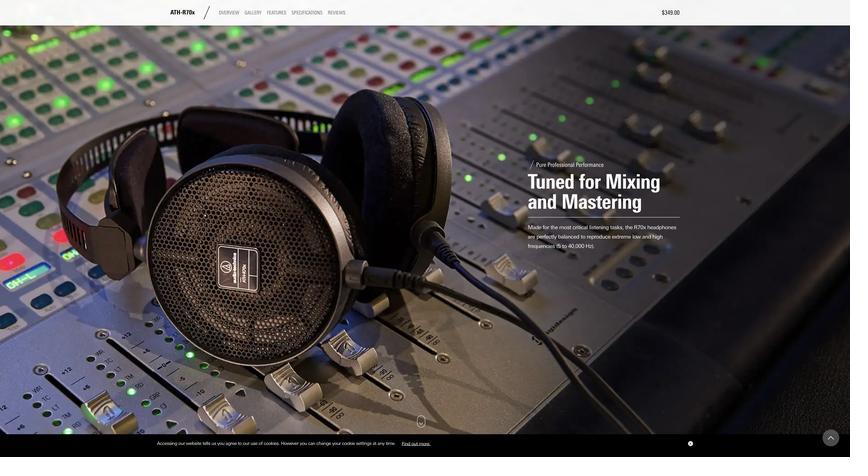 Task type: describe. For each thing, give the bounding box(es) containing it.
reproduce
[[587, 234, 611, 240]]

your
[[332, 441, 341, 446]]

arrow up image
[[829, 435, 835, 441]]

change
[[317, 441, 331, 446]]

us
[[212, 441, 216, 446]]

ath-r70x
[[171, 9, 195, 16]]

overview
[[219, 10, 240, 16]]

1 vertical spatial to
[[563, 243, 567, 250]]

tasks,
[[611, 225, 624, 231]]

1 our from the left
[[179, 441, 185, 446]]

and
[[643, 234, 652, 240]]

cross image
[[689, 443, 692, 445]]

extreme
[[612, 234, 632, 240]]

accessing
[[157, 441, 177, 446]]

find
[[402, 441, 411, 446]]

balanced
[[558, 234, 580, 240]]

1 the from the left
[[551, 225, 558, 231]]

any
[[378, 441, 385, 446]]

agree
[[226, 441, 237, 446]]

high
[[653, 234, 663, 240]]

critical
[[573, 225, 588, 231]]

made for the most critical listening tasks, the r70x headphones are perfectly balanced to reproduce extreme low and high frequencies (5 to 40,000 hz).
[[528, 225, 677, 250]]

made
[[528, 225, 542, 231]]

time.
[[386, 441, 396, 446]]

specifications
[[292, 10, 323, 16]]

hz).
[[586, 243, 595, 250]]

find out more.
[[402, 441, 431, 446]]

2 the from the left
[[626, 225, 633, 231]]

headphones
[[648, 225, 677, 231]]

r70x inside the made for the most critical listening tasks, the r70x headphones are perfectly balanced to reproduce extreme low and high frequencies (5 to 40,000 hz).
[[634, 225, 646, 231]]

find out more. link
[[397, 439, 436, 449]]

tells
[[203, 441, 210, 446]]

0 horizontal spatial r70x
[[183, 9, 195, 16]]

of
[[259, 441, 263, 446]]

at
[[373, 441, 377, 446]]



Task type: vqa. For each thing, say whether or not it's contained in the screenshot.
The to the left
yes



Task type: locate. For each thing, give the bounding box(es) containing it.
gallery
[[245, 10, 262, 16]]

2 you from the left
[[300, 441, 307, 446]]

to down critical
[[581, 234, 586, 240]]

0 horizontal spatial our
[[179, 441, 185, 446]]

divider line image
[[200, 6, 214, 19]]

40,000
[[569, 243, 585, 250]]

more.
[[419, 441, 431, 446]]

1 horizontal spatial the
[[626, 225, 633, 231]]

you
[[217, 441, 225, 446], [300, 441, 307, 446]]

frequencies
[[528, 243, 555, 250]]

the
[[551, 225, 558, 231], [626, 225, 633, 231]]

2 our from the left
[[243, 441, 250, 446]]

r70x
[[183, 9, 195, 16], [634, 225, 646, 231]]

2 horizontal spatial to
[[581, 234, 586, 240]]

0 vertical spatial to
[[581, 234, 586, 240]]

2 vertical spatial to
[[238, 441, 242, 446]]

our left website
[[179, 441, 185, 446]]

0 horizontal spatial the
[[551, 225, 558, 231]]

the right for
[[551, 225, 558, 231]]

1 you from the left
[[217, 441, 225, 446]]

are
[[528, 234, 536, 240]]

can
[[308, 441, 316, 446]]

settings
[[356, 441, 372, 446]]

to
[[581, 234, 586, 240], [563, 243, 567, 250], [238, 441, 242, 446]]

features
[[267, 10, 286, 16]]

the right "tasks,"
[[626, 225, 633, 231]]

0 vertical spatial r70x
[[183, 9, 195, 16]]

r70x up low on the bottom of page
[[634, 225, 646, 231]]

low
[[633, 234, 641, 240]]

listening
[[590, 225, 609, 231]]

1 horizontal spatial r70x
[[634, 225, 646, 231]]

1 horizontal spatial our
[[243, 441, 250, 446]]

website
[[186, 441, 202, 446]]

out
[[412, 441, 418, 446]]

to right (5
[[563, 243, 567, 250]]

0 horizontal spatial to
[[238, 441, 242, 446]]

our left use
[[243, 441, 250, 446]]

r70x left divider line icon
[[183, 9, 195, 16]]

cookie
[[342, 441, 355, 446]]

you right 'us'
[[217, 441, 225, 446]]

however
[[281, 441, 299, 446]]

cookies.
[[264, 441, 280, 446]]

1 vertical spatial r70x
[[634, 225, 646, 231]]

for
[[543, 225, 550, 231]]

perfectly
[[537, 234, 557, 240]]

you left can
[[300, 441, 307, 446]]

1 horizontal spatial you
[[300, 441, 307, 446]]

to right the agree
[[238, 441, 242, 446]]

(5
[[557, 243, 561, 250]]

ath-
[[171, 9, 183, 16]]

our
[[179, 441, 185, 446], [243, 441, 250, 446]]

reviews
[[328, 10, 346, 16]]

most
[[560, 225, 572, 231]]

use
[[251, 441, 258, 446]]

accessing our website tells us you agree to our use of cookies. however you can change your cookie settings at any time.
[[157, 441, 397, 446]]

0 horizontal spatial you
[[217, 441, 225, 446]]

$349.00
[[663, 9, 680, 16]]

1 horizontal spatial to
[[563, 243, 567, 250]]



